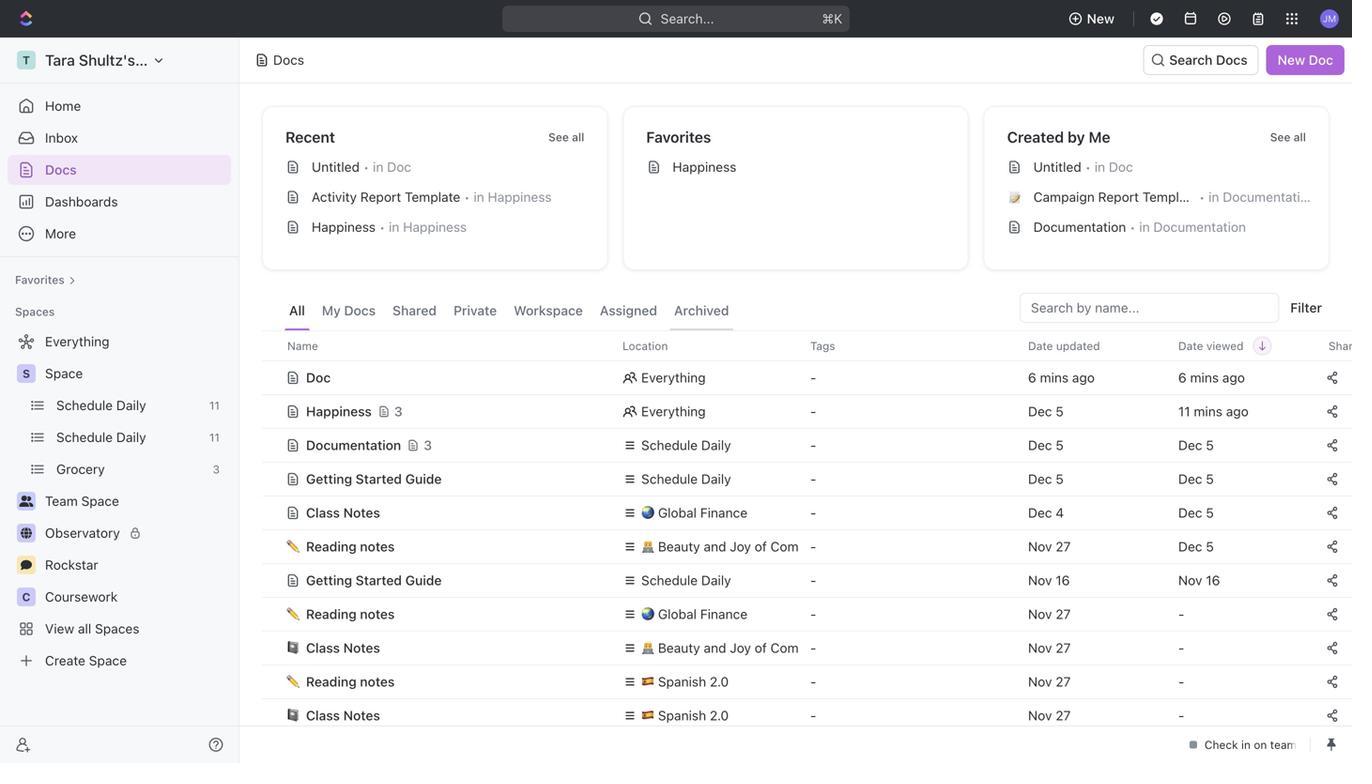 Task type: describe. For each thing, give the bounding box(es) containing it.
mins for mins
[[1191, 370, 1219, 386]]

ago for dec 5
[[1227, 404, 1249, 419]]

27 for 3rd row from the bottom of the page
[[1056, 641, 1071, 656]]

happiness link
[[639, 152, 961, 182]]

see all button for created by me
[[1263, 126, 1314, 148]]

nov for fifth row from the bottom
[[1029, 573, 1053, 588]]

date updated
[[1029, 340, 1101, 353]]

class notes for 🇪🇸
[[306, 708, 380, 724]]

2.0 for reading notes
[[710, 674, 729, 690]]

assigned
[[600, 303, 657, 318]]

27 for 12th row
[[1056, 708, 1071, 724]]

- for row containing doc
[[811, 370, 817, 386]]

search docs
[[1170, 52, 1248, 68]]

0 vertical spatial space
[[45, 366, 83, 381]]

my docs
[[322, 303, 376, 318]]

🌏 for reading notes
[[642, 607, 655, 622]]

class for 👨‍💻 beauty and joy of computing
[[306, 641, 340, 656]]

spanish for reading notes
[[658, 674, 706, 690]]

computing for -
[[771, 641, 838, 656]]

all for created by me
[[1294, 131, 1307, 144]]

- for 12th row
[[811, 708, 817, 724]]

report for recent
[[361, 189, 401, 205]]

everything for 6
[[642, 370, 706, 386]]

date viewed button
[[1168, 332, 1272, 361]]

date updated button
[[1017, 332, 1112, 361]]

2 nov 16 from the left
[[1179, 573, 1221, 588]]

doc up the activity report template • in happiness
[[387, 159, 411, 175]]

- for 8th row from the bottom
[[811, 472, 817, 487]]

tara
[[45, 51, 75, 69]]

coursework, , element
[[17, 588, 36, 607]]

location
[[623, 340, 668, 353]]

3 for documentation
[[424, 438, 432, 453]]

- for 6th row from the bottom
[[811, 539, 817, 555]]

s
[[22, 367, 30, 380]]

filter button
[[1283, 293, 1330, 323]]

create space
[[45, 653, 127, 669]]

27 for 6th row from the bottom
[[1056, 539, 1071, 555]]

everything for dec
[[642, 404, 706, 419]]

class notes for 🌏
[[306, 505, 380, 521]]

• inside the campaign report template • in documentation
[[1200, 190, 1205, 204]]

2 6 from the left
[[1179, 370, 1187, 386]]

🇪🇸 spanish 2.0 for class notes
[[642, 708, 729, 724]]

workspace inside sidebar navigation
[[139, 51, 217, 69]]

getting started guide for dec
[[306, 472, 442, 487]]

new doc button
[[1267, 45, 1345, 75]]

row containing documentation
[[262, 427, 1353, 464]]

reading for 👨‍💻 beauty and joy of computing
[[306, 539, 357, 555]]

grocery
[[56, 462, 105, 477]]

dashboards link
[[8, 187, 231, 217]]

tags
[[811, 340, 836, 353]]

view
[[45, 621, 74, 637]]

space link
[[45, 359, 227, 389]]

5 row from the top
[[262, 462, 1353, 496]]

favorites button
[[8, 269, 83, 291]]

filter
[[1291, 300, 1323, 316]]

search
[[1170, 52, 1213, 68]]

doc inside "button"
[[1309, 52, 1334, 68]]

row containing doc
[[262, 361, 1353, 395]]

started for nov
[[356, 573, 402, 588]]

ago for 6 mins ago
[[1223, 370, 1245, 386]]

new for new
[[1087, 11, 1115, 26]]

my
[[322, 303, 341, 318]]

search docs button
[[1143, 45, 1259, 75]]

happiness • in happiness
[[312, 219, 467, 235]]

private button
[[449, 293, 502, 331]]

created by me
[[1008, 128, 1111, 146]]

class notes for 👨‍💻
[[306, 641, 380, 656]]

untitled • in doc for created by me
[[1034, 159, 1133, 175]]

t
[[23, 54, 30, 67]]

2 schedule daily link from the top
[[56, 423, 202, 453]]

create space link
[[8, 646, 227, 676]]

schedule for row containing documentation
[[642, 438, 698, 453]]

private
[[454, 303, 497, 318]]

class notes button for 👨‍💻 beauty and joy of computing
[[286, 632, 600, 665]]

row containing name
[[262, 331, 1353, 362]]

getting for dec 5
[[306, 472, 352, 487]]

team space
[[45, 494, 119, 509]]

report for created by me
[[1099, 189, 1139, 205]]

assigned button
[[595, 293, 662, 331]]

recent
[[286, 128, 335, 146]]

notes for 🇪🇸 spanish 2.0
[[343, 708, 380, 724]]

10 row from the top
[[262, 631, 1353, 665]]

workspace button
[[509, 293, 588, 331]]

finance for dec 4
[[701, 505, 748, 521]]

space, , element
[[17, 364, 36, 383]]

see for created by me
[[1271, 131, 1291, 144]]

campaign
[[1034, 189, 1095, 205]]

new for new doc
[[1278, 52, 1306, 68]]

home
[[45, 98, 81, 114]]

notes for 🇪🇸 spanish 2.0
[[360, 674, 395, 690]]

jm button
[[1315, 4, 1345, 34]]

coursework link
[[45, 582, 227, 612]]

all button
[[285, 293, 310, 331]]

activity report template • in happiness
[[312, 189, 552, 205]]

date viewed
[[1179, 340, 1244, 353]]

global for class notes
[[658, 505, 697, 521]]

schedule for fifth row from the bottom
[[642, 573, 698, 588]]

docs up recent
[[273, 52, 304, 68]]

globe image
[[21, 528, 32, 539]]

docs right search
[[1216, 52, 1248, 68]]

coursework
[[45, 589, 118, 605]]

reading notes button for 👨‍💻 beauty and joy of computing
[[286, 530, 600, 564]]

joy for notes
[[730, 641, 751, 656]]

see all for created by me
[[1271, 131, 1307, 144]]

1 schedule daily link from the top
[[56, 391, 202, 421]]

filter button
[[1283, 293, 1330, 323]]

everything link
[[8, 327, 227, 357]]

team space link
[[45, 487, 227, 517]]

create
[[45, 653, 85, 669]]

- for 3rd row from the bottom of the page
[[811, 641, 817, 656]]

guide for dec
[[405, 472, 442, 487]]

notes for 🌏 global finance
[[360, 607, 395, 622]]

class for 🇪🇸 spanish 2.0
[[306, 708, 340, 724]]

4
[[1056, 505, 1064, 521]]

new doc
[[1278, 52, 1334, 68]]

2.0 for class notes
[[710, 708, 729, 724]]

all
[[289, 303, 305, 318]]

untitled for created by me
[[1034, 159, 1082, 175]]

daily for 8th row from the bottom
[[702, 472, 731, 487]]

1 6 mins ago from the left
[[1029, 370, 1095, 386]]

search...
[[661, 11, 714, 26]]

🇪🇸 for reading notes
[[642, 674, 655, 690]]

👨‍💻 for class notes
[[642, 641, 655, 656]]

of for notes
[[755, 641, 767, 656]]

tara shultz's workspace
[[45, 51, 217, 69]]

dashboards
[[45, 194, 118, 209]]

space for create
[[89, 653, 127, 669]]

reading notes for 🇪🇸
[[306, 674, 395, 690]]

space for team
[[81, 494, 119, 509]]

shared button
[[388, 293, 441, 331]]

doc inside button
[[306, 370, 331, 386]]

table containing doc
[[262, 331, 1353, 764]]

new button
[[1061, 4, 1126, 34]]

user group image
[[19, 496, 33, 507]]

getting started guide button for nov
[[286, 564, 600, 598]]

see all button for recent
[[541, 126, 592, 148]]

📝
[[1009, 190, 1021, 204]]

8 row from the top
[[262, 564, 1353, 598]]

🌏 for class notes
[[642, 505, 655, 521]]

observatory
[[45, 526, 120, 541]]

shar
[[1329, 340, 1353, 353]]

template for created by me
[[1143, 189, 1199, 205]]

1 nov 16 from the left
[[1029, 573, 1070, 588]]

shultz's
[[79, 51, 135, 69]]

date for date updated
[[1029, 340, 1053, 353]]

27 for fourth row from the bottom
[[1056, 607, 1071, 622]]

rockstar link
[[45, 550, 227, 580]]

me
[[1089, 128, 1111, 146]]

getting started guide button for dec
[[286, 463, 600, 496]]

name
[[287, 340, 318, 353]]



Task type: vqa. For each thing, say whether or not it's contained in the screenshot.
To
no



Task type: locate. For each thing, give the bounding box(es) containing it.
schedule for 8th row from the bottom
[[642, 472, 698, 487]]

spanish
[[658, 674, 706, 690], [658, 708, 706, 724]]

11 row from the top
[[262, 665, 1353, 699]]

- for row containing happiness
[[811, 404, 817, 419]]

doc down the 'me'
[[1109, 159, 1133, 175]]

6 mins ago down date updated button
[[1029, 370, 1095, 386]]

1 vertical spatial 🌏
[[642, 607, 655, 622]]

date left updated
[[1029, 340, 1053, 353]]

2 horizontal spatial all
[[1294, 131, 1307, 144]]

0 horizontal spatial untitled
[[312, 159, 360, 175]]

0 vertical spatial finance
[[701, 505, 748, 521]]

untitled up activity
[[312, 159, 360, 175]]

tab list
[[285, 293, 734, 331]]

🇪🇸 spanish 2.0 for reading notes
[[642, 674, 729, 690]]

1 horizontal spatial spaces
[[95, 621, 140, 637]]

0 horizontal spatial 16
[[1056, 573, 1070, 588]]

workspace right "shultz's"
[[139, 51, 217, 69]]

docs inside sidebar navigation
[[45, 162, 77, 178]]

1 class from the top
[[306, 505, 340, 521]]

1 notes from the top
[[343, 505, 380, 521]]

0 horizontal spatial spaces
[[15, 305, 55, 318]]

- for fourth row from the bottom
[[811, 607, 817, 622]]

2 notes from the top
[[360, 607, 395, 622]]

and for class notes
[[704, 641, 727, 656]]

5
[[1056, 404, 1064, 419], [1056, 438, 1064, 453], [1206, 438, 1214, 453], [1056, 472, 1064, 487], [1206, 472, 1214, 487], [1206, 505, 1214, 521], [1206, 539, 1214, 555]]

dec
[[1029, 404, 1053, 419], [1029, 438, 1053, 453], [1179, 438, 1203, 453], [1029, 472, 1053, 487], [1179, 472, 1203, 487], [1029, 505, 1053, 521], [1179, 505, 1203, 521], [1179, 539, 1203, 555]]

0 vertical spatial getting started guide button
[[286, 463, 600, 496]]

untitled • in doc up activity
[[312, 159, 411, 175]]

1 template from the left
[[405, 189, 461, 205]]

comment image
[[21, 560, 32, 571]]

12 row from the top
[[262, 699, 1353, 733]]

0 vertical spatial 3
[[394, 404, 403, 419]]

0 horizontal spatial workspace
[[139, 51, 217, 69]]

nov for 11th row from the top of the page
[[1029, 674, 1053, 690]]

0 vertical spatial reading notes button
[[286, 530, 600, 564]]

all for recent
[[572, 131, 585, 144]]

nov 27 for 3rd row from the bottom of the page
[[1029, 641, 1071, 656]]

1 guide from the top
[[405, 472, 442, 487]]

0 vertical spatial class notes
[[306, 505, 380, 521]]

1 horizontal spatial new
[[1278, 52, 1306, 68]]

0 vertical spatial favorites
[[647, 128, 711, 146]]

spaces down favorites button
[[15, 305, 55, 318]]

2 template from the left
[[1143, 189, 1199, 205]]

c
[[22, 591, 30, 604]]

4 27 from the top
[[1056, 674, 1071, 690]]

0 horizontal spatial all
[[78, 621, 91, 637]]

2 👨‍💻 beauty and joy of computing from the top
[[642, 641, 838, 656]]

global
[[658, 505, 697, 521], [658, 607, 697, 622]]

nov for 6th row from the bottom
[[1029, 539, 1053, 555]]

2 vertical spatial everything
[[642, 404, 706, 419]]

nov 27 for 12th row
[[1029, 708, 1071, 724]]

by
[[1068, 128, 1085, 146]]

2 getting started guide button from the top
[[286, 564, 600, 598]]

11
[[209, 399, 220, 412], [1179, 404, 1191, 419], [209, 431, 220, 444]]

2 guide from the top
[[405, 573, 442, 588]]

getting started guide
[[306, 472, 442, 487], [306, 573, 442, 588]]

new inside "button"
[[1278, 52, 1306, 68]]

6 mins ago
[[1029, 370, 1095, 386], [1179, 370, 1245, 386]]

1 vertical spatial spanish
[[658, 708, 706, 724]]

• inside happiness • in happiness
[[379, 220, 385, 234]]

1 date from the left
[[1029, 340, 1053, 353]]

🇪🇸 for class notes
[[642, 708, 655, 724]]

1 horizontal spatial 3
[[394, 404, 403, 419]]

4 nov 27 from the top
[[1029, 674, 1071, 690]]

1 horizontal spatial nov 16
[[1179, 573, 1221, 588]]

👨‍💻 beauty and joy of computing for class notes
[[642, 641, 838, 656]]

1 see all from the left
[[549, 131, 585, 144]]

untitled
[[312, 159, 360, 175], [1034, 159, 1082, 175]]

1 horizontal spatial untitled • in doc
[[1034, 159, 1133, 175]]

table
[[262, 331, 1353, 764]]

template
[[405, 189, 461, 205], [1143, 189, 1199, 205]]

workspace inside workspace button
[[514, 303, 583, 318]]

archived button
[[670, 293, 734, 331]]

date for date viewed
[[1179, 340, 1204, 353]]

0 horizontal spatial see all button
[[541, 126, 592, 148]]

2 nov 27 from the top
[[1029, 607, 1071, 622]]

0 vertical spatial beauty
[[658, 539, 700, 555]]

reading for 🇪🇸 spanish 2.0
[[306, 674, 357, 690]]

computing for dec 5
[[771, 539, 838, 555]]

notes
[[360, 539, 395, 555], [360, 607, 395, 622], [360, 674, 395, 690]]

- for row containing documentation
[[811, 438, 817, 453]]

observatory link
[[45, 518, 227, 549]]

daily
[[116, 398, 146, 413], [116, 430, 146, 445], [702, 438, 731, 453], [702, 472, 731, 487], [702, 573, 731, 588]]

reading
[[306, 539, 357, 555], [306, 607, 357, 622], [306, 674, 357, 690]]

1 vertical spatial reading notes
[[306, 607, 395, 622]]

3 nov 27 from the top
[[1029, 641, 1071, 656]]

1 vertical spatial spaces
[[95, 621, 140, 637]]

see all button
[[541, 126, 592, 148], [1263, 126, 1314, 148]]

nov for 3rd row from the bottom of the page
[[1029, 641, 1053, 656]]

2 reading notes from the top
[[306, 607, 395, 622]]

more button
[[8, 219, 231, 249]]

docs down inbox
[[45, 162, 77, 178]]

1 nov 27 from the top
[[1029, 539, 1071, 555]]

1 reading from the top
[[306, 539, 357, 555]]

1 class notes from the top
[[306, 505, 380, 521]]

0 vertical spatial spanish
[[658, 674, 706, 690]]

🌏 global finance for notes
[[642, 607, 748, 622]]

0 vertical spatial reading
[[306, 539, 357, 555]]

of for notes
[[755, 539, 767, 555]]

0 vertical spatial 2.0
[[710, 674, 729, 690]]

0 vertical spatial global
[[658, 505, 697, 521]]

1 🇪🇸 from the top
[[642, 674, 655, 690]]

2 untitled • in doc from the left
[[1034, 159, 1133, 175]]

sidebar navigation
[[0, 38, 243, 764]]

mins for 5
[[1194, 404, 1223, 419]]

0 vertical spatial 👨‍💻 beauty and joy of computing
[[642, 539, 838, 555]]

2 class notes button from the top
[[286, 632, 600, 665]]

template for recent
[[405, 189, 461, 205]]

0 horizontal spatial 3
[[213, 463, 220, 476]]

3 reading notes button from the top
[[286, 665, 600, 699]]

report up happiness • in happiness at the left of the page
[[361, 189, 401, 205]]

new inside button
[[1087, 11, 1115, 26]]

2 see from the left
[[1271, 131, 1291, 144]]

template up documentation • in documentation
[[1143, 189, 1199, 205]]

space right space, , "element"
[[45, 366, 83, 381]]

0 vertical spatial 🇪🇸
[[642, 674, 655, 690]]

2 row from the top
[[262, 361, 1353, 395]]

doc button
[[286, 361, 600, 395]]

2 🌏 global finance from the top
[[642, 607, 748, 622]]

untitled for recent
[[312, 159, 360, 175]]

6 down date updated button
[[1029, 370, 1037, 386]]

0 vertical spatial everything
[[45, 334, 110, 349]]

tree containing everything
[[8, 327, 231, 676]]

1 reading notes button from the top
[[286, 530, 600, 564]]

11 mins ago
[[1179, 404, 1249, 419]]

2 vertical spatial notes
[[360, 674, 395, 690]]

all inside tree
[[78, 621, 91, 637]]

3 class notes button from the top
[[286, 699, 600, 733]]

• inside the activity report template • in happiness
[[464, 190, 470, 204]]

happiness
[[673, 159, 737, 175], [488, 189, 552, 205], [312, 219, 376, 235], [403, 219, 467, 235], [306, 404, 372, 419]]

1 27 from the top
[[1056, 539, 1071, 555]]

1 horizontal spatial see all
[[1271, 131, 1307, 144]]

2 notes from the top
[[343, 641, 380, 656]]

1 vertical spatial 2.0
[[710, 708, 729, 724]]

1 global from the top
[[658, 505, 697, 521]]

1 vertical spatial schedule daily link
[[56, 423, 202, 453]]

2 👨‍💻 from the top
[[642, 641, 655, 656]]

1 beauty from the top
[[658, 539, 700, 555]]

1 vertical spatial 🌏 global finance
[[642, 607, 748, 622]]

favorites inside button
[[15, 273, 65, 286]]

nov for 12th row
[[1029, 708, 1053, 724]]

0 vertical spatial getting
[[306, 472, 352, 487]]

1 🌏 from the top
[[642, 505, 655, 521]]

2 reading notes button from the top
[[286, 598, 600, 632]]

guide
[[405, 472, 442, 487], [405, 573, 442, 588]]

7 row from the top
[[262, 530, 1353, 564]]

1 row from the top
[[262, 331, 1353, 362]]

2 finance from the top
[[701, 607, 748, 622]]

0 vertical spatial notes
[[360, 539, 395, 555]]

0 vertical spatial getting started guide
[[306, 472, 442, 487]]

getting started guide button
[[286, 463, 600, 496], [286, 564, 600, 598]]

of
[[755, 539, 767, 555], [755, 641, 767, 656]]

more
[[45, 226, 76, 241]]

1 👨‍💻 beauty and joy of computing from the top
[[642, 539, 838, 555]]

- for 11th row from the top of the page
[[811, 674, 817, 690]]

created
[[1008, 128, 1064, 146]]

space down view all spaces link
[[89, 653, 127, 669]]

👨‍💻 beauty and joy of computing for reading notes
[[642, 539, 838, 555]]

and for reading notes
[[704, 539, 727, 555]]

1 horizontal spatial all
[[572, 131, 585, 144]]

1 vertical spatial 3
[[424, 438, 432, 453]]

0 vertical spatial guide
[[405, 472, 442, 487]]

1 vertical spatial and
[[704, 641, 727, 656]]

docs right my in the top left of the page
[[344, 303, 376, 318]]

3 reading from the top
[[306, 674, 357, 690]]

3 class from the top
[[306, 708, 340, 724]]

nov 27 for fourth row from the bottom
[[1029, 607, 1071, 622]]

0 vertical spatial class notes button
[[286, 496, 600, 530]]

0 vertical spatial 🌏
[[642, 505, 655, 521]]

2 vertical spatial space
[[89, 653, 127, 669]]

1 vertical spatial global
[[658, 607, 697, 622]]

row containing happiness
[[262, 393, 1353, 431]]

3 notes from the top
[[343, 708, 380, 724]]

2 computing from the top
[[771, 641, 838, 656]]

inbox link
[[8, 123, 231, 153]]

1 vertical spatial favorites
[[15, 273, 65, 286]]

doc down jm dropdown button
[[1309, 52, 1334, 68]]

0 horizontal spatial 6 mins ago
[[1029, 370, 1095, 386]]

1 vertical spatial joy
[[730, 641, 751, 656]]

0 horizontal spatial new
[[1087, 11, 1115, 26]]

class notes button for 🌏 global finance
[[286, 496, 600, 530]]

2 🇪🇸 from the top
[[642, 708, 655, 724]]

27 for 11th row from the top of the page
[[1056, 674, 1071, 690]]

schedule daily link down space link
[[56, 391, 202, 421]]

1 see from the left
[[549, 131, 569, 144]]

2 class from the top
[[306, 641, 340, 656]]

ago
[[1073, 370, 1095, 386], [1223, 370, 1245, 386], [1227, 404, 1249, 419]]

0 horizontal spatial see
[[549, 131, 569, 144]]

joy for notes
[[730, 539, 751, 555]]

1 getting started guide from the top
[[306, 472, 442, 487]]

tab list containing all
[[285, 293, 734, 331]]

team
[[45, 494, 78, 509]]

1 vertical spatial getting started guide button
[[286, 564, 600, 598]]

- for fifth row from the bottom
[[811, 573, 817, 588]]

beauty for reading notes
[[658, 539, 700, 555]]

activity
[[312, 189, 357, 205]]

started
[[356, 472, 402, 487], [356, 573, 402, 588]]

2 joy from the top
[[730, 641, 751, 656]]

1 vertical spatial computing
[[771, 641, 838, 656]]

1 report from the left
[[361, 189, 401, 205]]

1 vertical spatial reading notes button
[[286, 598, 600, 632]]

0 horizontal spatial nov 16
[[1029, 573, 1070, 588]]

1 computing from the top
[[771, 539, 838, 555]]

see for recent
[[549, 131, 569, 144]]

1 vertical spatial reading
[[306, 607, 357, 622]]

1 vertical spatial 👨‍💻
[[642, 641, 655, 656]]

0 vertical spatial started
[[356, 472, 402, 487]]

2 report from the left
[[1099, 189, 1139, 205]]

6 row from the top
[[262, 496, 1353, 530]]

•
[[364, 160, 369, 174], [1086, 160, 1091, 174], [464, 190, 470, 204], [1200, 190, 1205, 204], [379, 220, 385, 234], [1130, 220, 1136, 234]]

docs inside tab list
[[344, 303, 376, 318]]

9 row from the top
[[262, 597, 1353, 632]]

⌘k
[[822, 11, 843, 26]]

archived
[[674, 303, 729, 318]]

class notes button for 🇪🇸 spanish 2.0
[[286, 699, 600, 733]]

class
[[306, 505, 340, 521], [306, 641, 340, 656], [306, 708, 340, 724]]

home link
[[8, 91, 231, 121]]

1 getting started guide button from the top
[[286, 463, 600, 496]]

reading notes for 👨‍💻
[[306, 539, 395, 555]]

template up happiness • in happiness at the left of the page
[[405, 189, 461, 205]]

1 horizontal spatial favorites
[[647, 128, 711, 146]]

3 for happiness
[[394, 404, 403, 419]]

5 nov 27 from the top
[[1029, 708, 1071, 724]]

1 horizontal spatial template
[[1143, 189, 1199, 205]]

1 of from the top
[[755, 539, 767, 555]]

view all spaces link
[[8, 614, 227, 644]]

viewed
[[1207, 340, 1244, 353]]

2 vertical spatial class notes
[[306, 708, 380, 724]]

schedule daily
[[56, 398, 146, 413], [56, 430, 146, 445], [642, 438, 731, 453], [642, 472, 731, 487], [642, 573, 731, 588]]

2.0
[[710, 674, 729, 690], [710, 708, 729, 724]]

• inside documentation • in documentation
[[1130, 220, 1136, 234]]

1 horizontal spatial see
[[1271, 131, 1291, 144]]

2 see all from the left
[[1271, 131, 1307, 144]]

0 vertical spatial schedule daily link
[[56, 391, 202, 421]]

1 class notes button from the top
[[286, 496, 600, 530]]

1 🇪🇸 spanish 2.0 from the top
[[642, 674, 729, 690]]

2 see all button from the left
[[1263, 126, 1314, 148]]

notes for 👨‍💻 beauty and joy of computing
[[360, 539, 395, 555]]

row
[[262, 331, 1353, 362], [262, 361, 1353, 395], [262, 393, 1353, 431], [262, 427, 1353, 464], [262, 462, 1353, 496], [262, 496, 1353, 530], [262, 530, 1353, 564], [262, 564, 1353, 598], [262, 597, 1353, 632], [262, 631, 1353, 665], [262, 665, 1353, 699], [262, 699, 1353, 733]]

2 vertical spatial class
[[306, 708, 340, 724]]

0 vertical spatial new
[[1087, 11, 1115, 26]]

1 vertical spatial class notes
[[306, 641, 380, 656]]

docs link
[[8, 155, 231, 185]]

everything
[[45, 334, 110, 349], [642, 370, 706, 386], [642, 404, 706, 419]]

-
[[811, 370, 817, 386], [811, 404, 817, 419], [811, 438, 817, 453], [811, 472, 817, 487], [811, 505, 817, 521], [811, 539, 817, 555], [811, 573, 817, 588], [811, 607, 817, 622], [1179, 607, 1185, 622], [811, 641, 817, 656], [1179, 641, 1185, 656], [811, 674, 817, 690], [1179, 674, 1185, 690], [811, 708, 817, 724], [1179, 708, 1185, 724]]

0 horizontal spatial date
[[1029, 340, 1053, 353]]

1 see all button from the left
[[541, 126, 592, 148]]

1 vertical spatial space
[[81, 494, 119, 509]]

view all spaces
[[45, 621, 140, 637]]

guide for nov
[[405, 573, 442, 588]]

2 beauty from the top
[[658, 641, 700, 656]]

doc down name
[[306, 370, 331, 386]]

1 vertical spatial of
[[755, 641, 767, 656]]

2 untitled from the left
[[1034, 159, 1082, 175]]

👨‍💻
[[642, 539, 655, 555], [642, 641, 655, 656]]

reading notes for 🌏
[[306, 607, 395, 622]]

getting started guide for nov
[[306, 573, 442, 588]]

3 27 from the top
[[1056, 641, 1071, 656]]

0 horizontal spatial favorites
[[15, 273, 65, 286]]

1 vertical spatial 🇪🇸
[[642, 708, 655, 724]]

space up 'observatory'
[[81, 494, 119, 509]]

2 vertical spatial class notes button
[[286, 699, 600, 733]]

2 2.0 from the top
[[710, 708, 729, 724]]

27
[[1056, 539, 1071, 555], [1056, 607, 1071, 622], [1056, 641, 1071, 656], [1056, 674, 1071, 690], [1056, 708, 1071, 724]]

2 started from the top
[[356, 573, 402, 588]]

16
[[1056, 573, 1070, 588], [1206, 573, 1221, 588]]

0 horizontal spatial untitled • in doc
[[312, 159, 411, 175]]

my docs button
[[317, 293, 380, 331]]

rockstar
[[45, 557, 98, 573]]

see all for recent
[[549, 131, 585, 144]]

beauty
[[658, 539, 700, 555], [658, 641, 700, 656]]

tree inside sidebar navigation
[[8, 327, 231, 676]]

🌏
[[642, 505, 655, 521], [642, 607, 655, 622]]

2 🇪🇸 spanish 2.0 from the top
[[642, 708, 729, 724]]

0 vertical spatial 🌏 global finance
[[642, 505, 748, 521]]

2 global from the top
[[658, 607, 697, 622]]

workspace
[[139, 51, 217, 69], [514, 303, 583, 318]]

4 row from the top
[[262, 427, 1353, 464]]

2 vertical spatial notes
[[343, 708, 380, 724]]

1 vertical spatial getting
[[306, 573, 352, 588]]

untitled • in doc down by
[[1034, 159, 1133, 175]]

0 vertical spatial joy
[[730, 539, 751, 555]]

class for 🌏 global finance
[[306, 505, 340, 521]]

1 vertical spatial new
[[1278, 52, 1306, 68]]

2 of from the top
[[755, 641, 767, 656]]

joy
[[730, 539, 751, 555], [730, 641, 751, 656]]

tree
[[8, 327, 231, 676]]

everything inside sidebar navigation
[[45, 334, 110, 349]]

nov 27 for 6th row from the bottom
[[1029, 539, 1071, 555]]

2 date from the left
[[1179, 340, 1204, 353]]

1 getting from the top
[[306, 472, 352, 487]]

0 vertical spatial computing
[[771, 539, 838, 555]]

untitled down created by me
[[1034, 159, 1082, 175]]

Search by name... text field
[[1031, 294, 1268, 322]]

2 spanish from the top
[[658, 708, 706, 724]]

1 horizontal spatial untitled
[[1034, 159, 1082, 175]]

1 horizontal spatial see all button
[[1263, 126, 1314, 148]]

workspace right the private
[[514, 303, 583, 318]]

mins
[[1040, 370, 1069, 386], [1191, 370, 1219, 386], [1194, 404, 1223, 419]]

1 untitled • in doc from the left
[[312, 159, 411, 175]]

notes for 👨‍💻 beauty and joy of computing
[[343, 641, 380, 656]]

2 horizontal spatial 3
[[424, 438, 432, 453]]

1 vertical spatial class notes button
[[286, 632, 600, 665]]

2 vertical spatial reading notes
[[306, 674, 395, 690]]

spanish for class notes
[[658, 708, 706, 724]]

1 vertical spatial everything
[[642, 370, 706, 386]]

1 vertical spatial notes
[[343, 641, 380, 656]]

1 2.0 from the top
[[710, 674, 729, 690]]

shared
[[393, 303, 437, 318]]

1 6 from the left
[[1029, 370, 1037, 386]]

1 16 from the left
[[1056, 573, 1070, 588]]

daily for row containing documentation
[[702, 438, 731, 453]]

6 mins ago down date viewed
[[1179, 370, 1245, 386]]

untitled • in doc for recent
[[312, 159, 411, 175]]

getting for nov 16
[[306, 573, 352, 588]]

daily for fifth row from the bottom
[[702, 573, 731, 588]]

spaces inside tree
[[95, 621, 140, 637]]

in
[[373, 159, 384, 175], [1095, 159, 1106, 175], [474, 189, 484, 205], [1209, 189, 1220, 205], [389, 219, 400, 235], [1140, 219, 1150, 235]]

2 vertical spatial reading
[[306, 674, 357, 690]]

reading notes
[[306, 539, 395, 555], [306, 607, 395, 622], [306, 674, 395, 690]]

campaign report template • in documentation
[[1034, 189, 1316, 205]]

jm
[[1323, 13, 1337, 24]]

0 horizontal spatial see all
[[549, 131, 585, 144]]

🇪🇸
[[642, 674, 655, 690], [642, 708, 655, 724]]

see
[[549, 131, 569, 144], [1271, 131, 1291, 144]]

global for reading notes
[[658, 607, 697, 622]]

class notes button
[[286, 496, 600, 530], [286, 632, 600, 665], [286, 699, 600, 733]]

reading notes button for 🌏 global finance
[[286, 598, 600, 632]]

reading notes button for 🇪🇸 spanish 2.0
[[286, 665, 600, 699]]

inbox
[[45, 130, 78, 146]]

2 16 from the left
[[1206, 573, 1221, 588]]

1 untitled from the left
[[312, 159, 360, 175]]

tara shultz's workspace, , element
[[17, 51, 36, 70]]

1 vertical spatial notes
[[360, 607, 395, 622]]

0 vertical spatial notes
[[343, 505, 380, 521]]

1 joy from the top
[[730, 539, 751, 555]]

1 and from the top
[[704, 539, 727, 555]]

nov
[[1029, 539, 1053, 555], [1029, 573, 1053, 588], [1179, 573, 1203, 588], [1029, 607, 1053, 622], [1029, 641, 1053, 656], [1029, 674, 1053, 690], [1029, 708, 1053, 724]]

reading notes button
[[286, 530, 600, 564], [286, 598, 600, 632], [286, 665, 600, 699]]

2 vertical spatial 3
[[213, 463, 220, 476]]

1 horizontal spatial report
[[1099, 189, 1139, 205]]

updated
[[1057, 340, 1101, 353]]

nov 27 for 11th row from the top of the page
[[1029, 674, 1071, 690]]

grocery link
[[56, 455, 205, 485]]

3 class notes from the top
[[306, 708, 380, 724]]

space
[[45, 366, 83, 381], [81, 494, 119, 509], [89, 653, 127, 669]]

2 6 mins ago from the left
[[1179, 370, 1245, 386]]

date left the viewed
[[1179, 340, 1204, 353]]

- for 6th row from the top
[[811, 505, 817, 521]]

0 vertical spatial 🇪🇸 spanish 2.0
[[642, 674, 729, 690]]

dec 4
[[1029, 505, 1064, 521]]

1 finance from the top
[[701, 505, 748, 521]]

2 getting started guide from the top
[[306, 573, 442, 588]]

1 vertical spatial workspace
[[514, 303, 583, 318]]

schedule daily link up grocery link
[[56, 423, 202, 453]]

0 vertical spatial class
[[306, 505, 340, 521]]

2 class notes from the top
[[306, 641, 380, 656]]

spaces up create space link
[[95, 621, 140, 637]]

3 inside tree
[[213, 463, 220, 476]]

2 vertical spatial reading notes button
[[286, 665, 600, 699]]

notes for 🌏 global finance
[[343, 505, 380, 521]]

3 reading notes from the top
[[306, 674, 395, 690]]

and
[[704, 539, 727, 555], [704, 641, 727, 656]]

6 down date viewed
[[1179, 370, 1187, 386]]

2 getting from the top
[[306, 573, 352, 588]]

report up documentation • in documentation
[[1099, 189, 1139, 205]]

documentation • in documentation
[[1034, 219, 1247, 235]]

finance for nov 27
[[701, 607, 748, 622]]

1 vertical spatial beauty
[[658, 641, 700, 656]]

1 horizontal spatial 16
[[1206, 573, 1221, 588]]

1 🌏 global finance from the top
[[642, 505, 748, 521]]

new
[[1087, 11, 1115, 26], [1278, 52, 1306, 68]]



